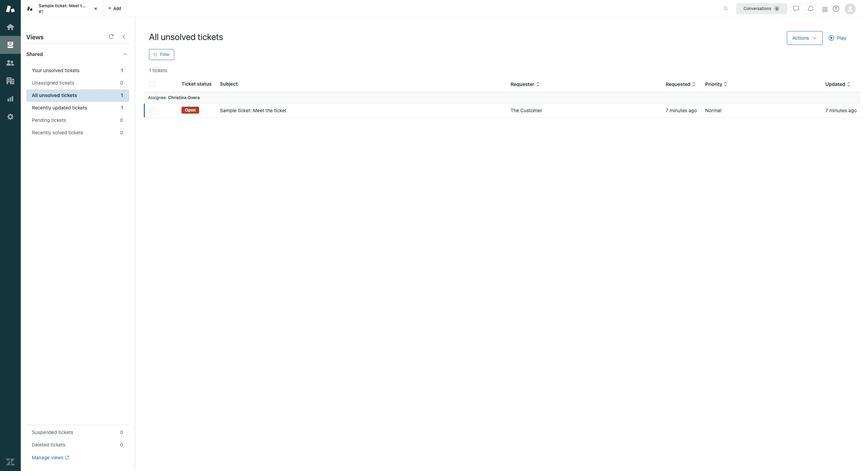 Task type: locate. For each thing, give the bounding box(es) containing it.
0 horizontal spatial all
[[32, 92, 38, 98]]

2 0 from the top
[[120, 117, 123, 123]]

customers image
[[6, 58, 15, 67]]

the
[[80, 3, 87, 8], [266, 108, 273, 113]]

1 vertical spatial sample
[[220, 108, 237, 113]]

recently up 'pending'
[[32, 105, 51, 111]]

all down 'unassigned'
[[32, 92, 38, 98]]

7 down requested
[[666, 108, 669, 113]]

1 horizontal spatial the
[[266, 108, 273, 113]]

1 vertical spatial the
[[266, 108, 273, 113]]

recently for recently updated tickets
[[32, 105, 51, 111]]

unsolved up the unassigned tickets
[[43, 67, 63, 73]]

the inside sample ticket: meet the ticket #1
[[80, 3, 87, 8]]

updated
[[826, 81, 846, 87]]

2 ago from the left
[[849, 108, 857, 113]]

0 vertical spatial recently
[[32, 105, 51, 111]]

1 horizontal spatial ago
[[849, 108, 857, 113]]

1 7 minutes ago from the left
[[666, 108, 697, 113]]

0 vertical spatial all unsolved tickets
[[149, 31, 223, 42]]

1 vertical spatial all unsolved tickets
[[32, 92, 77, 98]]

sample
[[39, 3, 54, 8], [220, 108, 237, 113]]

filter button
[[149, 49, 174, 60]]

5 0 from the top
[[120, 442, 123, 448]]

all unsolved tickets up the 'filter'
[[149, 31, 223, 42]]

pending tickets
[[32, 117, 66, 123]]

ago left 'normal'
[[689, 108, 697, 113]]

meet inside sample ticket: meet the ticket #1
[[69, 3, 79, 8]]

minutes down updated button
[[830, 108, 848, 113]]

refresh views pane image
[[109, 34, 114, 39]]

2 horizontal spatial ticket
[[274, 108, 287, 113]]

0
[[120, 80, 123, 86], [120, 117, 123, 123], [120, 130, 123, 136], [120, 430, 123, 436], [120, 442, 123, 448]]

0 vertical spatial unsolved
[[161, 31, 196, 42]]

all up filter button at the top of page
[[149, 31, 159, 42]]

7 minutes ago down requested button
[[666, 108, 697, 113]]

1 0 from the top
[[120, 80, 123, 86]]

0 vertical spatial meet
[[69, 3, 79, 8]]

1 for your unsolved tickets
[[121, 67, 123, 73]]

1 horizontal spatial ticket:
[[238, 108, 252, 113]]

unassigned tickets
[[32, 80, 74, 86]]

conversations
[[744, 6, 772, 11]]

your unsolved tickets
[[32, 67, 79, 73]]

row
[[144, 104, 861, 118]]

1 recently from the top
[[32, 105, 51, 111]]

0 horizontal spatial minutes
[[670, 108, 688, 113]]

7 down updated
[[826, 108, 828, 113]]

all
[[149, 31, 159, 42], [32, 92, 38, 98]]

recently
[[32, 105, 51, 111], [32, 130, 51, 136]]

0 for deleted tickets
[[120, 442, 123, 448]]

1 horizontal spatial 7 minutes ago
[[826, 108, 857, 113]]

ticket
[[12, 0, 23, 6], [88, 3, 100, 8], [274, 108, 287, 113]]

requested
[[666, 81, 691, 87]]

sample inside sample ticket: meet the ticket link
[[220, 108, 237, 113]]

1 vertical spatial all
[[32, 92, 38, 98]]

views image
[[6, 40, 15, 49]]

unsolved
[[161, 31, 196, 42], [43, 67, 63, 73], [39, 92, 60, 98]]

0 vertical spatial sample
[[39, 3, 54, 8]]

open
[[185, 108, 196, 113]]

sample inside sample ticket: meet the ticket #1
[[39, 3, 54, 8]]

2 7 from the left
[[826, 108, 828, 113]]

minutes
[[670, 108, 688, 113], [830, 108, 848, 113]]

the
[[511, 108, 519, 113]]

minutes down requested button
[[670, 108, 688, 113]]

1 horizontal spatial meet
[[253, 108, 264, 113]]

manage views link
[[32, 455, 69, 461]]

ticket: inside sample ticket: meet the ticket #1
[[55, 3, 68, 8]]

meet for sample ticket: meet the ticket
[[253, 108, 264, 113]]

the for sample ticket: meet the ticket #1
[[80, 3, 87, 8]]

3 0 from the top
[[120, 130, 123, 136]]

sample down subject
[[220, 108, 237, 113]]

7
[[666, 108, 669, 113], [826, 108, 828, 113]]

normal
[[706, 108, 722, 113]]

1 horizontal spatial all unsolved tickets
[[149, 31, 223, 42]]

status
[[197, 81, 212, 87]]

0 horizontal spatial sample
[[39, 3, 54, 8]]

0 horizontal spatial 7
[[666, 108, 669, 113]]

meet
[[69, 3, 79, 8], [253, 108, 264, 113]]

ticket for sample ticket: meet the ticket #1
[[88, 3, 100, 8]]

notifications image
[[808, 6, 814, 11]]

unsolved up the 'filter'
[[161, 31, 196, 42]]

solved
[[52, 130, 67, 136]]

sample ticket: meet the ticket
[[220, 108, 287, 113]]

4 0 from the top
[[120, 430, 123, 436]]

unsolved down the unassigned tickets
[[39, 92, 60, 98]]

1 horizontal spatial minutes
[[830, 108, 848, 113]]

1
[[121, 67, 123, 73], [149, 67, 151, 73], [121, 92, 123, 98], [121, 105, 123, 111]]

0 vertical spatial the
[[80, 3, 87, 8]]

0 horizontal spatial all unsolved tickets
[[32, 92, 77, 98]]

ago
[[689, 108, 697, 113], [849, 108, 857, 113]]

2 recently from the top
[[32, 130, 51, 136]]

0 horizontal spatial 7 minutes ago
[[666, 108, 697, 113]]

0 horizontal spatial ticket
[[12, 0, 23, 6]]

1 horizontal spatial sample
[[220, 108, 237, 113]]

0 vertical spatial ticket:
[[55, 3, 68, 8]]

1 vertical spatial unsolved
[[43, 67, 63, 73]]

ago down updated button
[[849, 108, 857, 113]]

views
[[51, 455, 63, 461]]

1 vertical spatial recently
[[32, 130, 51, 136]]

ticket inside sample ticket: meet the ticket #1
[[88, 3, 100, 8]]

customer
[[521, 108, 542, 113]]

tab
[[21, 0, 104, 17]]

1 horizontal spatial 7
[[826, 108, 828, 113]]

priority button
[[706, 81, 728, 88]]

the customer
[[511, 108, 542, 113]]

0 horizontal spatial ticket:
[[55, 3, 68, 8]]

add
[[113, 6, 121, 11]]

christina
[[168, 95, 187, 100]]

7 minutes ago
[[666, 108, 697, 113], [826, 108, 857, 113]]

tickets
[[198, 31, 223, 42], [65, 67, 79, 73], [153, 67, 167, 73], [59, 80, 74, 86], [61, 92, 77, 98], [72, 105, 87, 111], [51, 117, 66, 123], [68, 130, 83, 136], [58, 430, 73, 436], [51, 442, 65, 448]]

0 horizontal spatial the
[[80, 3, 87, 8]]

all unsolved tickets down the unassigned tickets
[[32, 92, 77, 98]]

0 horizontal spatial meet
[[69, 3, 79, 8]]

1 for recently updated tickets
[[121, 105, 123, 111]]

1 vertical spatial ticket:
[[238, 108, 252, 113]]

all unsolved tickets
[[149, 31, 223, 42], [32, 92, 77, 98]]

1 horizontal spatial ticket
[[88, 3, 100, 8]]

your
[[32, 67, 42, 73]]

0 vertical spatial all
[[149, 31, 159, 42]]

recently solved tickets
[[32, 130, 83, 136]]

add button
[[104, 0, 125, 17]]

recently down 'pending'
[[32, 130, 51, 136]]

filter
[[160, 52, 170, 57]]

0 horizontal spatial ago
[[689, 108, 697, 113]]

shared heading
[[21, 44, 135, 65]]

1 vertical spatial meet
[[253, 108, 264, 113]]

ticket:
[[55, 3, 68, 8], [238, 108, 252, 113]]

off
[[44, 0, 52, 6]]

shared
[[26, 51, 43, 57]]

7 minutes ago down updated button
[[826, 108, 857, 113]]

button displays agent's chat status as invisible. image
[[794, 6, 799, 11]]

sample up "#1"
[[39, 3, 54, 8]]



Task type: vqa. For each thing, say whether or not it's contained in the screenshot.


Task type: describe. For each thing, give the bounding box(es) containing it.
sample for sample ticket: meet the ticket
[[220, 108, 237, 113]]

sample ticket: meet the ticket link
[[220, 107, 287, 114]]

1 7 from the left
[[666, 108, 669, 113]]

main element
[[0, 0, 21, 472]]

opens in a new tab image
[[63, 456, 69, 460]]

sample ticket: meet the ticket #1
[[39, 3, 100, 14]]

requester
[[511, 81, 535, 87]]

ticket
[[182, 81, 196, 87]]

arturo
[[25, 0, 38, 6]]

manage views
[[32, 455, 63, 461]]

recently for recently solved tickets
[[32, 130, 51, 136]]

zendesk support image
[[6, 4, 15, 13]]

1 horizontal spatial all
[[149, 31, 159, 42]]

unassigned
[[32, 80, 58, 86]]

subject
[[220, 81, 238, 87]]

get started image
[[6, 22, 15, 31]]

priority
[[706, 81, 723, 87]]

conversations button
[[736, 3, 788, 14]]

the for sample ticket: meet the ticket
[[266, 108, 273, 113]]

1 for all unsolved tickets
[[121, 92, 123, 98]]

get help image
[[833, 6, 840, 12]]

ticket: for sample ticket: meet the ticket #1
[[55, 3, 68, 8]]

suspended
[[32, 430, 57, 436]]

is
[[39, 0, 43, 6]]

admin image
[[6, 112, 15, 121]]

ticket for sample ticket: meet the ticket
[[274, 108, 287, 113]]

zendesk products image
[[823, 7, 828, 12]]

actions button
[[787, 31, 823, 45]]

requester button
[[511, 81, 540, 88]]

1 ago from the left
[[689, 108, 697, 113]]

assignee: christina overa
[[148, 95, 200, 100]]

deleted tickets
[[32, 442, 65, 448]]

organizations image
[[6, 76, 15, 85]]

close image
[[92, 5, 99, 12]]

0 for suspended tickets
[[120, 430, 123, 436]]

1 tickets
[[149, 67, 167, 73]]

updated button
[[826, 81, 851, 88]]

ticket status
[[182, 81, 212, 87]]

overa
[[188, 95, 200, 100]]

manage
[[32, 455, 50, 461]]

0 for unassigned tickets
[[120, 80, 123, 86]]

sample for sample ticket: meet the ticket #1
[[39, 3, 54, 8]]

requested button
[[666, 81, 696, 88]]

actions
[[793, 35, 809, 41]]

pending
[[32, 117, 50, 123]]

play
[[837, 35, 847, 41]]

2 7 minutes ago from the left
[[826, 108, 857, 113]]

2 minutes from the left
[[830, 108, 848, 113]]

suspended tickets
[[32, 430, 73, 436]]

meet for sample ticket: meet the ticket #1
[[69, 3, 79, 8]]

#1
[[39, 9, 43, 14]]

2 vertical spatial unsolved
[[39, 92, 60, 98]]

tabs tab list
[[21, 0, 717, 17]]

ticket: for sample ticket: meet the ticket
[[238, 108, 252, 113]]

updated
[[52, 105, 71, 111]]

shared button
[[21, 44, 116, 65]]

views
[[26, 34, 44, 41]]

tab containing sample ticket: meet the ticket
[[21, 0, 104, 17]]

zendesk image
[[6, 458, 15, 467]]

recently updated tickets
[[32, 105, 87, 111]]

0 for pending tickets
[[120, 117, 123, 123]]

stale
[[0, 0, 11, 6]]

hide panel views image
[[121, 34, 127, 39]]

assignee:
[[148, 95, 167, 100]]

0 for recently solved tickets
[[120, 130, 123, 136]]

reporting image
[[6, 94, 15, 103]]

row containing sample ticket: meet the ticket
[[144, 104, 861, 118]]

play button
[[823, 31, 853, 45]]

1 minutes from the left
[[670, 108, 688, 113]]

stale ticket arturo is off
[[0, 0, 52, 6]]

deleted
[[32, 442, 49, 448]]



